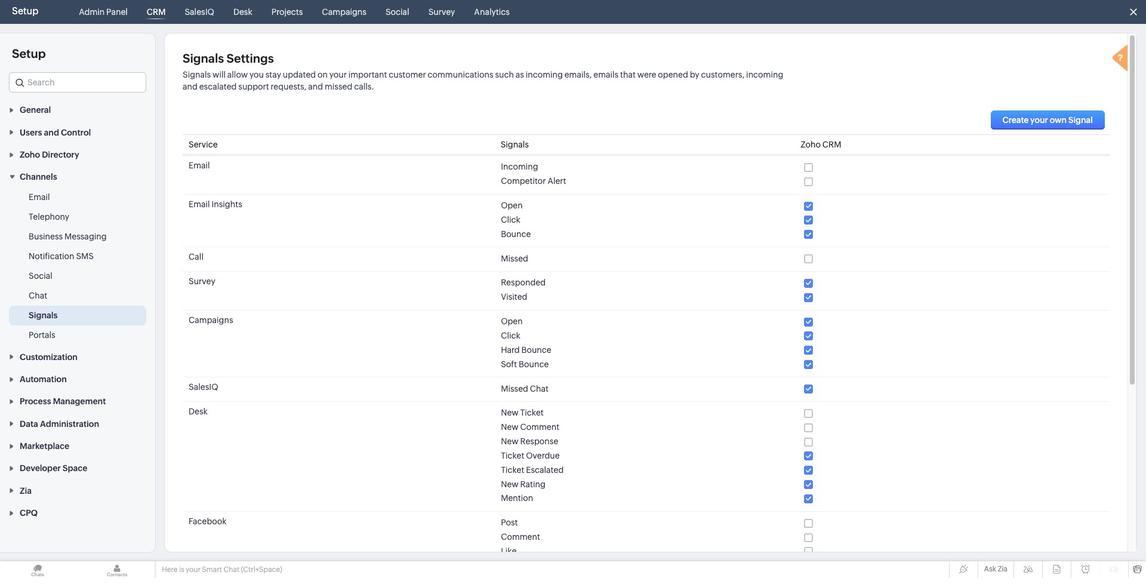 Task type: locate. For each thing, give the bounding box(es) containing it.
chats image
[[0, 561, 75, 578]]

projects link
[[267, 0, 308, 24]]

salesiq
[[185, 7, 214, 17]]

crm
[[147, 7, 166, 17]]

social link
[[381, 0, 414, 24]]

survey link
[[424, 0, 460, 24]]

social
[[386, 7, 410, 17]]

contacts image
[[79, 561, 155, 578]]

(ctrl+space)
[[241, 566, 282, 574]]

zia
[[998, 565, 1008, 573]]

survey
[[429, 7, 455, 17]]

ask zia
[[985, 565, 1008, 573]]

desk link
[[229, 0, 257, 24]]

chat
[[224, 566, 240, 574]]

campaigns
[[322, 7, 367, 17]]

analytics
[[474, 7, 510, 17]]

projects
[[272, 7, 303, 17]]



Task type: describe. For each thing, give the bounding box(es) containing it.
setup
[[12, 5, 38, 17]]

panel
[[106, 7, 128, 17]]

here is your smart chat (ctrl+space)
[[162, 566, 282, 574]]

crm link
[[142, 0, 170, 24]]

admin panel
[[79, 7, 128, 17]]

desk
[[233, 7, 252, 17]]

analytics link
[[470, 0, 515, 24]]

admin
[[79, 7, 105, 17]]

ask
[[985, 565, 997, 573]]

your
[[186, 566, 201, 574]]

here
[[162, 566, 178, 574]]

campaigns link
[[317, 0, 371, 24]]

is
[[179, 566, 184, 574]]

salesiq link
[[180, 0, 219, 24]]

smart
[[202, 566, 222, 574]]

admin panel link
[[74, 0, 133, 24]]



Task type: vqa. For each thing, say whether or not it's contained in the screenshot.
Analytics Link
yes



